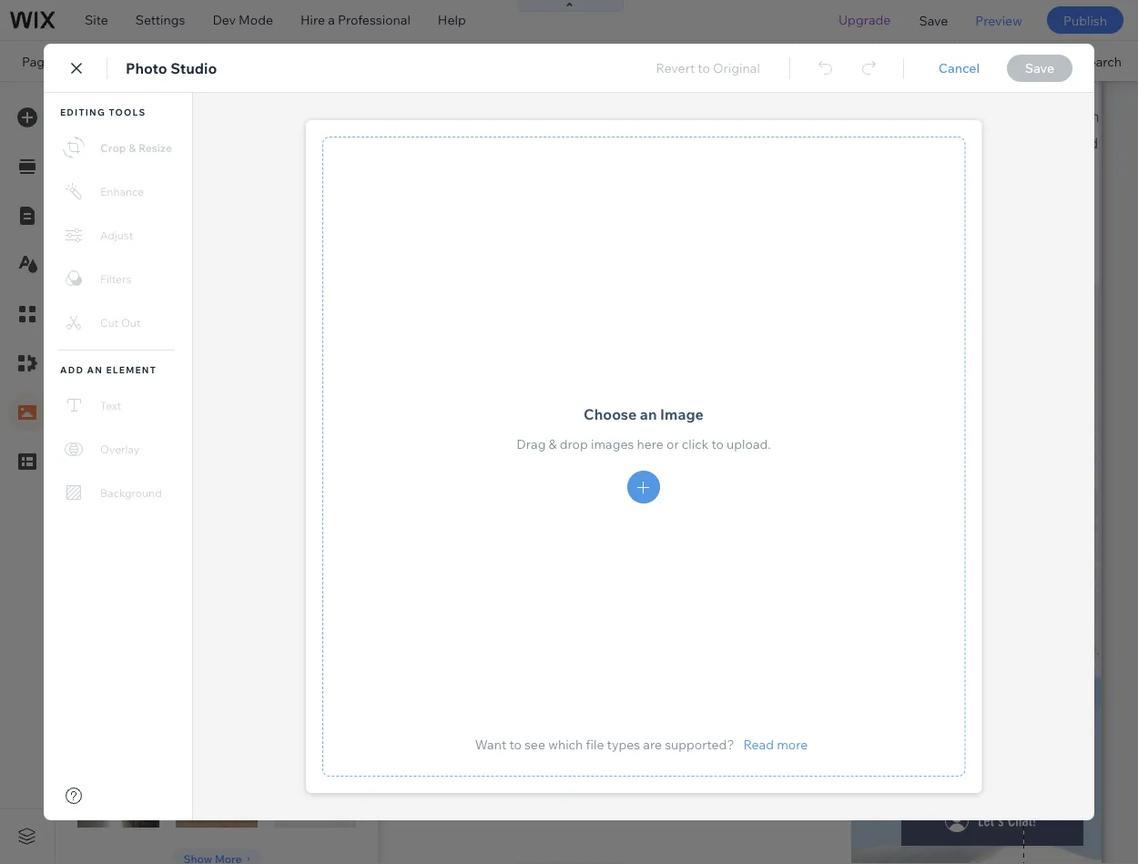 Task type: locate. For each thing, give the bounding box(es) containing it.
0 horizontal spatial edit
[[77, 341, 101, 357]]

settings
[[136, 12, 185, 28]]

publish button
[[1047, 6, 1124, 34]]

maker
[[215, 519, 255, 537]]

photo
[[174, 406, 212, 423]]

video
[[174, 519, 212, 537]]

hire a professional
[[301, 12, 411, 28]]

100% button
[[880, 41, 955, 81]]

upgrade
[[839, 12, 891, 28]]

save button
[[906, 0, 962, 40]]

wix
[[0, 657, 20, 673]]

looking
[[160, 148, 204, 164]]

your right enhance
[[279, 428, 306, 444]]

edit left images at left
[[77, 341, 101, 357]]

1 vertical spatial your
[[217, 542, 243, 557]]

upload
[[77, 230, 120, 246]]

media up what
[[77, 99, 121, 118]]

1 horizontal spatial your
[[279, 428, 306, 444]]

1 horizontal spatial and
[[201, 428, 223, 444]]

wix forms
[[0, 657, 60, 673]]

home
[[69, 53, 105, 69]]

1 vertical spatial media
[[153, 230, 190, 246]]

mode
[[239, 12, 273, 28]]

videos
[[176, 341, 217, 357]]

what are you looking for?
[[78, 148, 230, 164]]

0 horizontal spatial your
[[217, 542, 243, 557]]

studio
[[215, 406, 258, 423]]

and down photo
[[201, 428, 223, 444]]

1 vertical spatial and
[[201, 428, 223, 444]]

0 vertical spatial your
[[279, 428, 306, 444]]

1 horizontal spatial edit
[[174, 428, 198, 444]]

0 vertical spatial edit
[[77, 341, 101, 357]]

0 horizontal spatial media
[[77, 99, 121, 118]]

and left videos
[[151, 341, 173, 357]]

your inside photo studio edit and enhance your images
[[279, 428, 306, 444]]

edit inside photo studio edit and enhance your images
[[174, 428, 198, 444]]

media
[[77, 99, 121, 118], [153, 230, 190, 246]]

edit
[[77, 341, 101, 357], [174, 428, 198, 444]]

1 vertical spatial edit
[[174, 428, 198, 444]]

media right your
[[153, 230, 190, 246]]

edit down photo
[[174, 428, 198, 444]]

search button
[[1042, 41, 1139, 81]]

your
[[123, 230, 150, 246]]

images
[[104, 341, 148, 357]]

0 vertical spatial and
[[151, 341, 173, 357]]

and
[[151, 341, 173, 357], [201, 428, 223, 444]]

your down maker
[[217, 542, 243, 557]]

edit images and videos
[[77, 341, 217, 357]]

your
[[279, 428, 306, 444], [217, 542, 243, 557]]



Task type: vqa. For each thing, say whether or not it's contained in the screenshot.
Edit to the bottom
yes



Task type: describe. For each thing, give the bounding box(es) containing it.
video maker create your own videos
[[174, 519, 313, 557]]

dev
[[213, 12, 236, 28]]

images
[[174, 444, 217, 460]]

1 horizontal spatial media
[[153, 230, 190, 246]]

what
[[78, 148, 110, 164]]

hire
[[301, 12, 325, 28]]

a
[[328, 12, 335, 28]]

e.g. business, fashion, fitness field
[[112, 174, 334, 192]]

forms
[[23, 657, 60, 673]]

photo studio edit and enhance your images
[[174, 406, 306, 460]]

are
[[113, 148, 132, 164]]

videos
[[274, 542, 313, 557]]

create
[[174, 542, 214, 557]]

own
[[246, 542, 271, 557]]

help
[[438, 12, 466, 28]]

tools
[[994, 53, 1025, 69]]

and inside photo studio edit and enhance your images
[[201, 428, 223, 444]]

you
[[135, 148, 157, 164]]

search
[[1081, 53, 1122, 69]]

upload your media
[[77, 230, 190, 246]]

0 horizontal spatial and
[[151, 341, 173, 357]]

for?
[[206, 148, 230, 164]]

dev mode
[[213, 12, 273, 28]]

enhance
[[226, 428, 277, 444]]

0 vertical spatial media
[[77, 99, 121, 118]]

your inside video maker create your own videos
[[217, 542, 243, 557]]

save
[[919, 12, 949, 28]]

publish
[[1064, 12, 1108, 28]]

tools button
[[955, 41, 1041, 81]]

100%
[[909, 53, 942, 69]]

preview button
[[962, 0, 1037, 40]]

site
[[85, 12, 108, 28]]

preview
[[976, 12, 1023, 28]]

professional
[[338, 12, 411, 28]]



